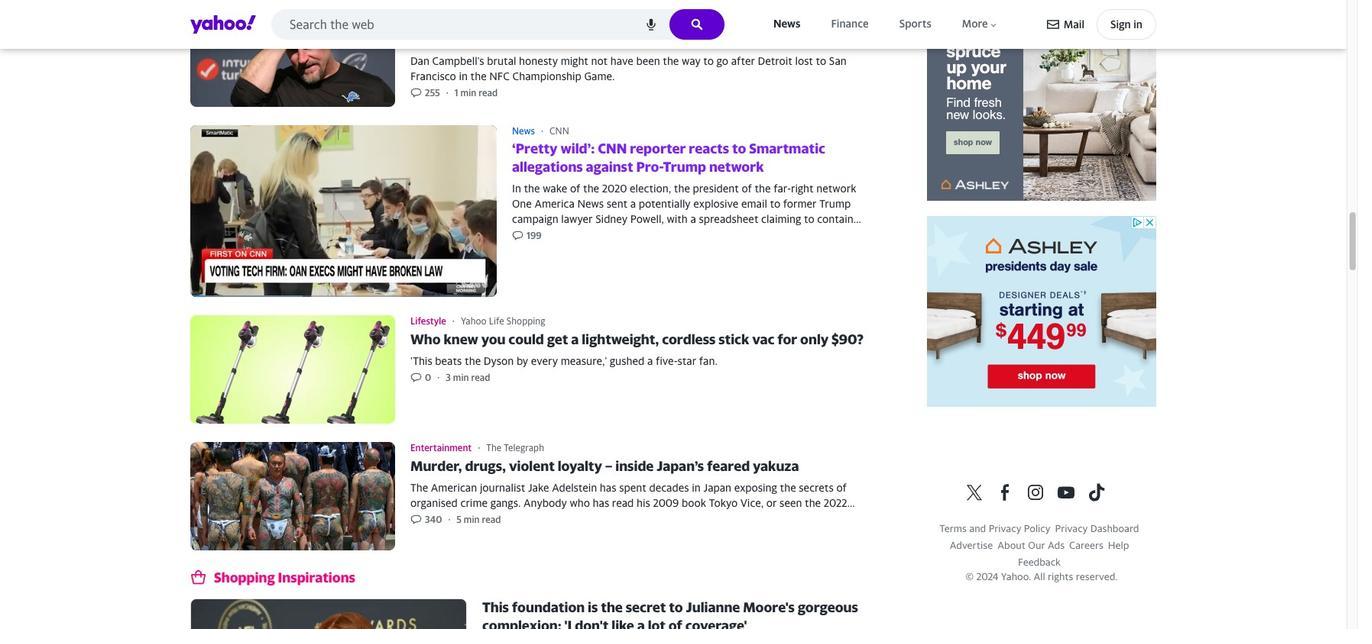 Task type: vqa. For each thing, say whether or not it's contained in the screenshot.
Heidi inside the Sipes Learned Nick Worked At His Family'S Carpet Installation Business; They Were Contractors For Home Depot. Heidi Was A Clerk At A Financial Services Company In St. Paul. Their Combined Income Was About $70,000 A Year.
no



Task type: locate. For each thing, give the bounding box(es) containing it.
0 vertical spatial advertisement element
[[927, 10, 1157, 201]]

Search query text field
[[271, 9, 725, 40]]

· up knew
[[452, 316, 455, 327]]

murder, drugs, violent loyalty – inside japan's feared yakuza link
[[190, 443, 903, 551]]

cnn
[[550, 125, 569, 137], [598, 141, 627, 157]]

after right go
[[731, 54, 755, 67]]

careers
[[1069, 540, 1104, 552]]

toolbar containing mail
[[1047, 9, 1157, 40]]

to down 2009
[[667, 512, 678, 525]]

might
[[561, 54, 589, 67]]

the
[[486, 443, 502, 454], [411, 481, 428, 494]]

you
[[481, 332, 506, 348]]

shopping up could
[[507, 316, 545, 327]]

book
[[682, 497, 706, 510]]

voting
[[678, 228, 709, 241]]

vice,
[[741, 497, 764, 510]]

0 vertical spatial cnn
[[550, 125, 569, 137]]

1 vertical spatial has
[[593, 497, 609, 510]]

to down former
[[804, 213, 815, 226]]

2 horizontal spatial news
[[774, 17, 801, 30]]

wake
[[543, 182, 567, 195]]

a inside "this foundation is the secret to julianne moore's gorgeous complexion: 'i don't like a lot of coverage'"
[[637, 618, 645, 630]]

1 vertical spatial in
[[459, 70, 468, 83]]

trump down reacts
[[663, 159, 706, 175]]

of right wake
[[570, 182, 581, 195]]

0 horizontal spatial news
[[512, 125, 535, 137]]

telegraph
[[504, 443, 544, 454]]

be
[[604, 512, 616, 525]]

1 horizontal spatial his
[[841, 512, 855, 525]]

to
[[411, 32, 426, 48]]

in down campbell's in the top of the page
[[459, 70, 468, 83]]

·
[[446, 87, 449, 99], [541, 125, 544, 137], [452, 316, 455, 327], [437, 372, 440, 384], [478, 443, 480, 454], [448, 514, 451, 526]]

0 vertical spatial shopping
[[507, 316, 545, 327]]

min for drugs,
[[464, 514, 480, 526]]

president
[[693, 182, 739, 195]]

who
[[570, 497, 590, 510]]

privacy right and
[[989, 523, 1022, 535]]

1 horizontal spatial network
[[817, 182, 857, 195]]

to
[[704, 54, 714, 67], [816, 54, 827, 67], [732, 141, 746, 157], [770, 197, 781, 210], [804, 213, 815, 226], [624, 243, 634, 256], [667, 512, 678, 525], [669, 600, 683, 616]]

min for knew
[[453, 372, 469, 384]]

american
[[431, 481, 477, 494]]

the up "drugs,"
[[486, 443, 502, 454]]

after inside dan campbell's brutal honesty might not have been the way to go after detroit lost to san francisco in the nfc championship game.
[[731, 54, 755, 67]]

0 horizontal spatial trump
[[663, 159, 706, 175]]

japan's
[[657, 458, 704, 475]]

about down privacy policy link
[[998, 540, 1026, 552]]

don't
[[575, 618, 609, 630]]

1 vertical spatial network
[[817, 182, 857, 195]]

privacy
[[989, 523, 1022, 535], [1055, 523, 1088, 535]]

· left 3
[[437, 372, 440, 384]]

0 vertical spatial after
[[731, 54, 755, 67]]

chance
[[731, 14, 778, 30]]

contain
[[817, 213, 854, 226]]

1 horizontal spatial about
[[998, 540, 1026, 552]]

adelstein
[[552, 481, 597, 494]]

america
[[535, 197, 575, 210]]

secret
[[626, 600, 666, 616]]

· for 255
[[446, 87, 449, 99]]

bowl
[[470, 32, 502, 48]]

future
[[684, 14, 728, 30]]

1 horizontal spatial news
[[578, 197, 604, 210]]

1 vertical spatial trump
[[820, 197, 851, 210]]

0 vertical spatial has
[[600, 481, 617, 494]]

game.
[[584, 70, 615, 83]]

read down nfc
[[479, 87, 498, 99]]

to inside 'pretty wild': cnn reporter reacts to smartmatic allegations against pro-trump network
[[732, 141, 746, 157]]

1 vertical spatial news
[[512, 125, 535, 137]]

0 horizontal spatial in
[[459, 70, 468, 83]]

0 horizontal spatial the
[[411, 481, 428, 494]]

2 vertical spatial news
[[578, 197, 604, 210]]

· up "drugs,"
[[478, 443, 480, 454]]

cnn up against on the top
[[598, 141, 627, 157]]

1 horizontal spatial cnn
[[598, 141, 627, 157]]

spreadsheet
[[699, 213, 759, 226]]

lifestyle · yahoo life shopping
[[411, 316, 545, 327]]

network inside in the wake of the 2020 election, the president of the far-right network one america news sent a potentially explosive email to former trump campaign lawyer sidney powell, with a spreadsheet claiming to contain passwords of employees from the voting technology company smartmatic, according to court filings. cnn's marshall cohen reports.
[[817, 182, 857, 195]]

mail link
[[1047, 11, 1085, 38]]

has down –
[[600, 481, 617, 494]]

about our ads link
[[998, 540, 1065, 552]]

been
[[636, 54, 660, 67]]

knew
[[444, 332, 478, 348]]

foundation
[[512, 600, 585, 616]]

1 vertical spatial after
[[815, 512, 839, 525]]

the down with
[[660, 228, 676, 241]]

about left "search" "image"
[[640, 14, 681, 30]]

news link
[[771, 14, 804, 34]]

1 horizontal spatial trump
[[820, 197, 851, 210]]

1 horizontal spatial in
[[692, 481, 701, 494]]

comments element
[[425, 372, 431, 384]]

could
[[509, 332, 544, 348]]

after down 2022
[[815, 512, 839, 525]]

news up detroit
[[774, 17, 801, 30]]

0 horizontal spatial privacy
[[989, 523, 1022, 535]]

his down 2022
[[841, 512, 855, 525]]

min right 5
[[464, 514, 480, 526]]

with
[[667, 213, 688, 226]]

sign
[[1111, 18, 1131, 31]]

the up organised
[[411, 481, 428, 494]]

1 horizontal spatial shopping
[[507, 316, 545, 327]]

min right 3
[[453, 372, 469, 384]]

1 privacy from the left
[[989, 523, 1022, 535]]

julianne
[[686, 600, 740, 616]]

in inside dan campbell's brutal honesty might not have been the way to go after detroit lost to san francisco in the nfc championship game.
[[459, 70, 468, 83]]

passwords
[[512, 228, 563, 241]]

read down gangs. at left
[[482, 514, 501, 526]]

to right secret
[[669, 600, 683, 616]]

of up 2022
[[837, 481, 847, 494]]

lawyer
[[561, 213, 593, 226]]

1 vertical spatial shopping
[[214, 570, 275, 586]]

feedback
[[1018, 557, 1061, 569]]

his up surprised
[[637, 497, 650, 510]]

entertainment · the telegraph
[[411, 443, 544, 454]]

1 vertical spatial about
[[998, 540, 1026, 552]]

min for coach
[[461, 87, 476, 99]]

news inside in the wake of the 2020 election, the president of the far-right network one america news sent a potentially explosive email to former trump campaign lawyer sidney powell, with a spreadsheet claiming to contain passwords of employees from the voting technology company smartmatic, according to court filings. cnn's marshall cohen reports.
[[578, 197, 604, 210]]

a left lot
[[637, 618, 645, 630]]

footer
[[927, 484, 1157, 584]]

2 vertical spatial min
[[464, 514, 480, 526]]

· left 1
[[446, 87, 449, 99]]

2 vertical spatial in
[[692, 481, 701, 494]]

news · cnn
[[512, 125, 569, 137]]

1 vertical spatial cnn
[[598, 141, 627, 157]]

allegations
[[512, 159, 583, 175]]

0 vertical spatial his
[[637, 497, 650, 510]]

news up 'pretty on the left of the page
[[512, 125, 535, 137]]

it,
[[563, 512, 573, 525]]

0 horizontal spatial cnn
[[550, 125, 569, 137]]

0 vertical spatial trump
[[663, 159, 706, 175]]

1 horizontal spatial privacy
[[1055, 523, 1088, 535]]

the inside "this foundation is the secret to julianne moore's gorgeous complexion: 'i don't like a lot of coverage'"
[[601, 600, 623, 616]]

lions coach tells team awful truth about future chance of getting to super bowl link
[[190, 0, 903, 107]]

who knew you could get a lightweight, cordless stick vac for only $90? link
[[190, 316, 903, 424]]

in
[[1134, 18, 1143, 31], [459, 70, 468, 83], [692, 481, 701, 494]]

news
[[774, 17, 801, 30], [512, 125, 535, 137], [578, 197, 604, 210]]

about inside lions coach tells team awful truth about future chance of getting to super bowl
[[640, 14, 681, 30]]

dan
[[411, 54, 430, 67]]

cohen
[[776, 243, 807, 256]]

2 advertisement element from the top
[[927, 216, 1157, 408]]

· up 'pretty on the left of the page
[[541, 125, 544, 137]]

0 vertical spatial news
[[774, 17, 801, 30]]

2 horizontal spatial in
[[1134, 18, 1143, 31]]

advertise
[[950, 540, 993, 552]]

team
[[522, 14, 557, 30]]

trump inside 'pretty wild': cnn reporter reacts to smartmatic allegations against pro-trump network
[[663, 159, 706, 175]]

dashboard
[[1091, 523, 1139, 535]]

his
[[637, 497, 650, 510], [841, 512, 855, 525]]

shopping
[[507, 316, 545, 327], [214, 570, 275, 586]]

0 horizontal spatial network
[[709, 159, 764, 175]]

cnn for ·
[[550, 125, 569, 137]]

has up the be
[[593, 497, 609, 510]]

policy
[[1024, 523, 1051, 535]]

· left 5
[[448, 514, 451, 526]]

network inside 'pretty wild': cnn reporter reacts to smartmatic allegations against pro-trump network
[[709, 159, 764, 175]]

sign in
[[1111, 18, 1143, 31]]

this foundation is the secret to julianne moore's gorgeous complexion: 'i don't like a lot of coverage'
[[482, 600, 858, 630]]

min right 1
[[461, 87, 476, 99]]

finance link
[[828, 14, 872, 34]]

search image
[[691, 18, 703, 31]]

pro-
[[636, 159, 663, 175]]

former
[[783, 197, 817, 210]]

None search field
[[271, 9, 725, 40]]

privacy up the careers link
[[1055, 523, 1088, 535]]

1 vertical spatial min
[[453, 372, 469, 384]]

to right reacts
[[732, 141, 746, 157]]

1 vertical spatial the
[[411, 481, 428, 494]]

honesty
[[519, 54, 558, 67]]

after inside the american journalist jake adelstein has spent decades in japan exposing the secrets of organised crime gangs. anybody who has read his 2009 book tokyo vice, or seen the 2022 hbo television series based on it, won't be surprised to know that there are people after his blood.
[[815, 512, 839, 525]]

0 horizontal spatial after
[[731, 54, 755, 67]]

0 vertical spatial network
[[709, 159, 764, 175]]

read down dyson
[[471, 372, 490, 384]]

'this beats the dyson by every measure,' gushed a five-star fan.
[[411, 354, 718, 367]]

news up lawyer
[[578, 197, 604, 210]]

–
[[605, 458, 613, 475]]

spent
[[619, 481, 647, 494]]

read down spent
[[612, 497, 634, 510]]

255 · 1 min read
[[425, 87, 498, 99]]

0 horizontal spatial his
[[637, 497, 650, 510]]

1 vertical spatial advertisement element
[[927, 216, 1157, 408]]

smartmatic
[[749, 141, 826, 157]]

0 vertical spatial min
[[461, 87, 476, 99]]

the up potentially
[[674, 182, 690, 195]]

of inside the american journalist jake adelstein has spent decades in japan exposing the secrets of organised crime gangs. anybody who has read his 2009 book tokyo vice, or seen the 2022 hbo television series based on it, won't be surprised to know that there are people after his blood.
[[837, 481, 847, 494]]

in right sign
[[1134, 18, 1143, 31]]

the left way
[[663, 54, 679, 67]]

340 comments element
[[425, 514, 442, 526]]

news for news
[[774, 17, 801, 30]]

network up president
[[709, 159, 764, 175]]

trump up contain
[[820, 197, 851, 210]]

of right lot
[[669, 618, 683, 630]]

against
[[586, 159, 633, 175]]

vac
[[752, 332, 775, 348]]

after
[[731, 54, 755, 67], [815, 512, 839, 525]]

in up book
[[692, 481, 701, 494]]

help link
[[1108, 540, 1129, 552]]

dan campbell's brutal honesty might not have been the way to go after detroit lost to san francisco in the nfc championship game.
[[411, 54, 847, 83]]

shopping left inspirations
[[214, 570, 275, 586]]

toolbar
[[1047, 9, 1157, 40]]

advertisement element
[[927, 10, 1157, 201], [927, 216, 1157, 408]]

people
[[779, 512, 812, 525]]

the right is
[[601, 600, 623, 616]]

cnn inside 'pretty wild': cnn reporter reacts to smartmatic allegations against pro-trump network
[[598, 141, 627, 157]]

cnn up wild':
[[550, 125, 569, 137]]

all
[[1034, 571, 1045, 583]]

1 horizontal spatial the
[[486, 443, 502, 454]]

0 horizontal spatial about
[[640, 14, 681, 30]]

1 horizontal spatial after
[[815, 512, 839, 525]]

340
[[425, 514, 442, 526]]

0 vertical spatial about
[[640, 14, 681, 30]]

star
[[678, 354, 697, 367]]

yahoo.
[[1001, 571, 1031, 583]]

to inside the american journalist jake adelstein has spent decades in japan exposing the secrets of organised crime gangs. anybody who has read his 2009 book tokyo vice, or seen the 2022 hbo television series based on it, won't be surprised to know that there are people after his blood.
[[667, 512, 678, 525]]

network up contain
[[817, 182, 857, 195]]

is
[[588, 600, 598, 616]]

footer containing terms
[[927, 484, 1157, 584]]



Task type: describe. For each thing, give the bounding box(es) containing it.
powell,
[[630, 213, 664, 226]]

of down lawyer
[[566, 228, 576, 241]]

read for loyalty
[[482, 514, 501, 526]]

get
[[547, 332, 568, 348]]

nfc
[[489, 70, 510, 83]]

2 privacy from the left
[[1055, 523, 1088, 535]]

yahoo
[[461, 316, 487, 327]]

gorgeous
[[798, 600, 858, 616]]

199 comments element
[[527, 230, 542, 242]]

340 · 5 min read
[[425, 514, 501, 526]]

to up claiming
[[770, 197, 781, 210]]

reporter
[[630, 141, 686, 157]]

far-
[[774, 182, 791, 195]]

0 horizontal spatial shopping
[[214, 570, 275, 586]]

· for 340
[[448, 514, 451, 526]]

the american journalist jake adelstein has spent decades in japan exposing the secrets of organised crime gangs. anybody who has read his 2009 book tokyo vice, or seen the 2022 hbo television series based on it, won't be surprised to know that there are people after his blood.
[[411, 481, 855, 540]]

'this
[[411, 354, 432, 367]]

like
[[612, 618, 634, 630]]

truth
[[601, 14, 637, 30]]

· for entertainment
[[478, 443, 480, 454]]

read for team
[[479, 87, 498, 99]]

francisco
[[411, 70, 456, 83]]

'i
[[565, 618, 572, 630]]

company
[[768, 228, 812, 241]]

2020
[[602, 182, 627, 195]]

to left the san
[[816, 54, 827, 67]]

2009
[[653, 497, 679, 510]]

in inside the american journalist jake adelstein has spent decades in japan exposing the secrets of organised crime gangs. anybody who has read his 2009 book tokyo vice, or seen the 2022 hbo television series based on it, won't be surprised to know that there are people after his blood.
[[692, 481, 701, 494]]

news for news · cnn
[[512, 125, 535, 137]]

a right sent
[[630, 197, 636, 210]]

anybody
[[524, 497, 567, 510]]

· for lifestyle
[[452, 316, 455, 327]]

smartmatic,
[[512, 243, 571, 256]]

cordless
[[662, 332, 716, 348]]

terms link
[[940, 523, 967, 535]]

employees
[[579, 228, 630, 241]]

lost
[[795, 54, 813, 67]]

mail
[[1064, 18, 1085, 31]]

technology
[[712, 228, 765, 241]]

japan
[[704, 481, 732, 494]]

1 advertisement element from the top
[[927, 10, 1157, 201]]

potentially
[[639, 197, 691, 210]]

beats
[[435, 354, 462, 367]]

according
[[574, 243, 621, 256]]

the right in
[[524, 182, 540, 195]]

fan.
[[699, 354, 718, 367]]

the up 0 · 3 min read
[[465, 354, 481, 367]]

the inside the american journalist jake adelstein has spent decades in japan exposing the secrets of organised crime gangs. anybody who has read his 2009 book tokyo vice, or seen the 2022 hbo television series based on it, won't be surprised to know that there are people after his blood.
[[411, 481, 428, 494]]

player iframe element
[[190, 125, 497, 298]]

terms
[[940, 523, 967, 535]]

reacts
[[689, 141, 729, 157]]

read inside the american journalist jake adelstein has spent decades in japan exposing the secrets of organised crime gangs. anybody who has read his 2009 book tokyo vice, or seen the 2022 hbo television series based on it, won't be surprised to know that there are people after his blood.
[[612, 497, 634, 510]]

this foundation is the secret to julianne moore's gorgeous complexion: 'i don't like a lot of coverage' link
[[482, 599, 903, 630]]

lightweight,
[[582, 332, 659, 348]]

terms and privacy policy privacy dashboard advertise about our ads careers help feedback © 2024 yahoo. all rights reserved.
[[940, 523, 1139, 583]]

the down secrets
[[805, 497, 821, 510]]

one
[[512, 197, 532, 210]]

organised
[[411, 497, 458, 510]]

1 vertical spatial his
[[841, 512, 855, 525]]

jake
[[528, 481, 549, 494]]

0 · 3 min read
[[425, 372, 490, 384]]

in
[[512, 182, 521, 195]]

· for 0
[[437, 372, 440, 384]]

· for news
[[541, 125, 544, 137]]

more button
[[959, 14, 1001, 34]]

the left 2020 on the left top
[[583, 182, 599, 195]]

finance
[[831, 17, 869, 30]]

a right get at bottom
[[571, 332, 579, 348]]

©
[[966, 571, 974, 583]]

shopping inspirations
[[214, 570, 355, 586]]

of
[[781, 14, 797, 30]]

cnn's
[[700, 243, 730, 256]]

surprised
[[619, 512, 664, 525]]

lot
[[648, 618, 666, 630]]

from
[[633, 228, 657, 241]]

trump inside in the wake of the 2020 election, the president of the far-right network one america news sent a potentially explosive email to former trump campaign lawyer sidney powell, with a spreadsheet claiming to contain passwords of employees from the voting technology company smartmatic, according to court filings. cnn's marshall cohen reports.
[[820, 197, 851, 210]]

seen
[[780, 497, 802, 510]]

$90?
[[832, 332, 864, 348]]

of inside "this foundation is the secret to julianne moore's gorgeous complexion: 'i don't like a lot of coverage'"
[[669, 618, 683, 630]]

dyson
[[484, 354, 514, 367]]

violent
[[509, 458, 555, 475]]

to left court
[[624, 243, 634, 256]]

election,
[[630, 182, 671, 195]]

1
[[455, 87, 458, 99]]

a left five-
[[647, 354, 653, 367]]

to left go
[[704, 54, 714, 67]]

privacy policy link
[[989, 523, 1051, 535]]

for
[[778, 332, 797, 348]]

0 vertical spatial the
[[486, 443, 502, 454]]

privacy dashboard link
[[1055, 523, 1139, 535]]

the up 'seen'
[[780, 481, 796, 494]]

sent
[[607, 197, 628, 210]]

super
[[429, 32, 467, 48]]

that
[[709, 512, 729, 525]]

0 vertical spatial in
[[1134, 18, 1143, 31]]

explosive
[[694, 197, 739, 210]]

inside
[[616, 458, 654, 475]]

lions
[[411, 14, 445, 30]]

won't
[[575, 512, 602, 525]]

cnn for wild':
[[598, 141, 627, 157]]

series
[[485, 512, 513, 525]]

of up email
[[742, 182, 752, 195]]

ads
[[1048, 540, 1065, 552]]

claiming
[[761, 213, 801, 226]]

sign in link
[[1097, 9, 1157, 40]]

about inside terms and privacy policy privacy dashboard advertise about our ads careers help feedback © 2024 yahoo. all rights reserved.
[[998, 540, 1026, 552]]

255 comments element
[[425, 87, 440, 99]]

the left nfc
[[471, 70, 487, 83]]

yakuza
[[753, 458, 799, 475]]

read for could
[[471, 372, 490, 384]]

to inside "this foundation is the secret to julianne moore's gorgeous complexion: 'i don't like a lot of coverage'"
[[669, 600, 683, 616]]

a up voting
[[691, 213, 696, 226]]

journalist
[[480, 481, 525, 494]]

exposing
[[734, 481, 777, 494]]

the up email
[[755, 182, 771, 195]]



